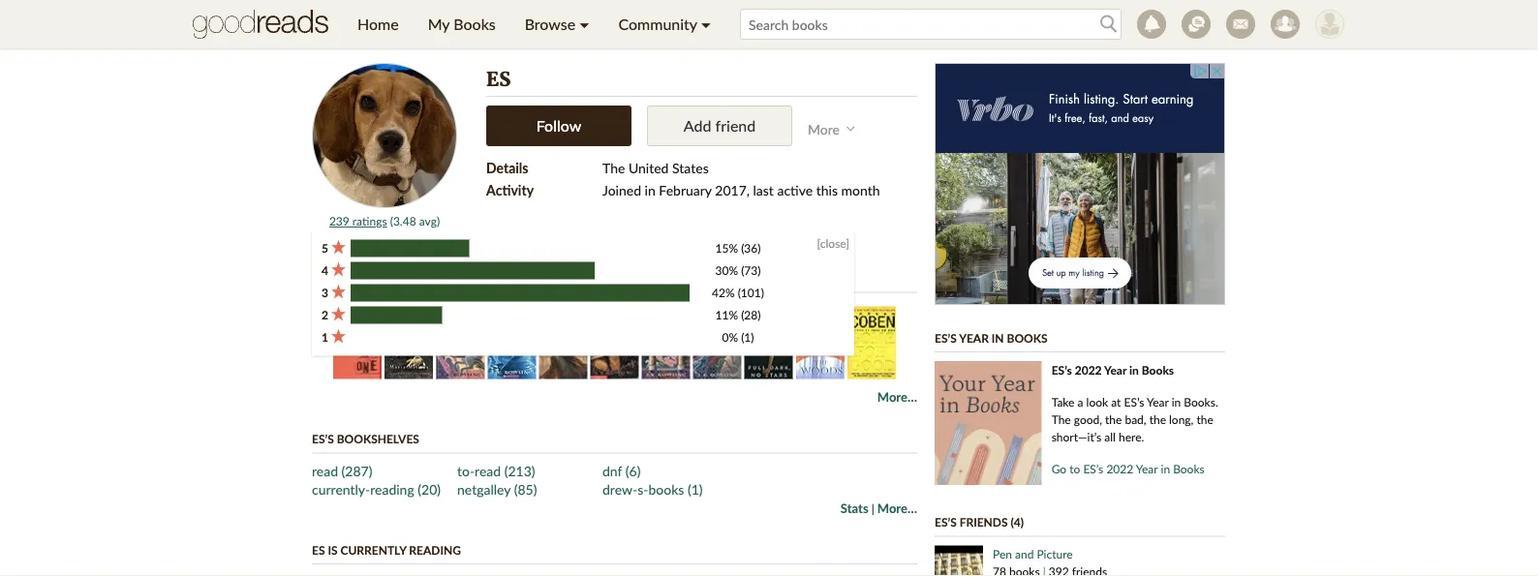 Task type: locate. For each thing, give the bounding box(es) containing it.
bad,
[[1125, 412, 1146, 426]]

1 the from the left
[[1105, 412, 1122, 426]]

harry potter and the goblet of fire by j.k. rowling image
[[590, 308, 639, 379]]

pen and... image
[[935, 546, 983, 576]]

0 horizontal spatial es
[[312, 543, 325, 557]]

3 the from the left
[[1197, 412, 1213, 426]]

0 horizontal spatial ▾
[[579, 15, 589, 33]]

▾ for browse ▾
[[579, 15, 589, 33]]

es's
[[312, 271, 334, 285], [935, 331, 957, 345], [1052, 363, 1072, 377], [1124, 395, 1144, 409], [312, 432, 334, 446], [1083, 462, 1103, 476], [935, 515, 957, 529]]

es's for es's favorite books
[[312, 271, 334, 285]]

3
[[322, 286, 331, 300]]

joined in february 2017,             last active this month
[[602, 182, 880, 198]]

2022 down all
[[1106, 462, 1133, 476]]

books.
[[1184, 395, 1218, 409]]

es for es
[[486, 67, 511, 92]]

my group discussions image
[[1182, 10, 1211, 39]]

1 more… link from the top
[[877, 389, 917, 405]]

(36)
[[741, 241, 761, 255]]

books
[[454, 15, 496, 33], [1007, 331, 1048, 345], [1142, 363, 1174, 377], [1173, 462, 1205, 476]]

1 horizontal spatial the
[[1052, 412, 1071, 426]]

5
[[322, 241, 331, 255]]

s-
[[637, 481, 648, 498]]

|
[[871, 501, 874, 515]]

long,
[[1169, 412, 1194, 426]]

▾ for community ▾
[[701, 15, 711, 33]]

0 vertical spatial more…
[[877, 389, 917, 405]]

in inside the take a look at es's year in books. the good, the bad, the long, the short—it's all here.
[[1172, 395, 1181, 409]]

[close] link
[[817, 235, 849, 257]]

▾
[[579, 15, 589, 33], [701, 15, 711, 33]]

read‎               (287) link
[[312, 463, 372, 479]]

es's friends (4) link
[[935, 515, 1024, 529]]

the down books. on the bottom right
[[1197, 412, 1213, 426]]

42%
[[712, 286, 735, 300]]

[close]
[[817, 236, 849, 250]]

15%
[[715, 241, 738, 255]]

2017,
[[715, 182, 750, 198]]

reading‎
[[370, 481, 414, 498]]

in up long,
[[1172, 395, 1181, 409]]

2022 up a
[[1075, 363, 1102, 377]]

28 reviews link
[[357, 231, 412, 246]]

year left in
[[959, 331, 989, 345]]

1 vertical spatial es
[[312, 543, 325, 557]]

▾ right browse
[[579, 15, 589, 33]]

a
[[1078, 395, 1083, 409]]

es's right to
[[1083, 462, 1103, 476]]

0 vertical spatial the
[[602, 159, 625, 176]]

the up joined on the top left of page
[[602, 159, 625, 176]]

es's up 3
[[312, 271, 334, 285]]

0 horizontal spatial the
[[602, 159, 625, 176]]

avg)
[[419, 214, 440, 228]]

1 vertical spatial (1)
[[688, 481, 703, 498]]

books right my
[[454, 15, 496, 33]]

0 horizontal spatial the
[[1105, 412, 1122, 426]]

the inside the united states activity
[[602, 159, 625, 176]]

1 vertical spatial 2022
[[1106, 462, 1133, 476]]

2 ▾ from the left
[[701, 15, 711, 33]]

1 read‎ from the left
[[312, 463, 338, 479]]

2 horizontal spatial the
[[1197, 412, 1213, 426]]

the united states activity
[[486, 159, 709, 198]]

more… down gone for good by harlan coben image
[[877, 389, 917, 405]]

year
[[959, 331, 989, 345], [1104, 363, 1127, 377], [1147, 395, 1169, 409], [1136, 462, 1158, 476]]

drew-
[[602, 481, 637, 498]]

take
[[1052, 395, 1075, 409]]

1 vertical spatial more… link
[[877, 500, 917, 516]]

is
[[328, 543, 338, 557]]

2022
[[1075, 363, 1102, 377], [1106, 462, 1133, 476]]

0 vertical spatial es
[[486, 67, 511, 92]]

(213)
[[504, 463, 535, 479]]

the woods by harlan coben image
[[796, 307, 844, 379]]

month
[[841, 182, 880, 198]]

more… link
[[877, 389, 917, 405], [877, 500, 917, 516]]

browse ▾ button
[[510, 0, 604, 48]]

more…
[[877, 389, 917, 405], [877, 500, 917, 516]]

es left is
[[312, 543, 325, 557]]

more… right |
[[877, 500, 917, 516]]

read‎ up currently-
[[312, 463, 338, 479]]

netgalley‎               (85) link
[[457, 481, 537, 498]]

1 horizontal spatial the
[[1149, 412, 1166, 426]]

(6)
[[625, 463, 641, 479]]

and
[[1015, 547, 1034, 561]]

active
[[777, 182, 813, 198]]

year inside the take a look at es's year in books. the good, the bad, the long, the short—it's all here.
[[1147, 395, 1169, 409]]

this
[[816, 182, 838, 198]]

year in books image
[[935, 361, 1042, 485]]

details
[[486, 159, 528, 176]]

es's 2022 year in books
[[1052, 363, 1174, 377]]

(1) right the books‎
[[688, 481, 703, 498]]

es's left in
[[935, 331, 957, 345]]

▾ inside dropdown button
[[701, 15, 711, 33]]

es
[[486, 67, 511, 92], [312, 543, 325, 557]]

pen and picture
[[993, 547, 1073, 561]]

to-read‎               (213) link
[[457, 463, 535, 479]]

2 the from the left
[[1149, 412, 1166, 426]]

in up the take a look at es's year in books. the good, the bad, the long, the short—it's all here.
[[1129, 363, 1139, 377]]

more… link right |
[[877, 500, 917, 516]]

es's up the bad,
[[1124, 395, 1144, 409]]

es down my books link on the top left of page
[[486, 67, 511, 92]]

all
[[1104, 430, 1116, 444]]

1 horizontal spatial es
[[486, 67, 511, 92]]

bookshelves
[[337, 432, 419, 446]]

1
[[322, 330, 331, 344]]

es's up read‎               (287) link
[[312, 432, 334, 446]]

es's year in books link
[[935, 331, 1048, 345]]

es's up take
[[1052, 363, 1072, 377]]

(73)
[[741, 263, 761, 277]]

0 vertical spatial 2022
[[1075, 363, 1102, 377]]

go
[[1052, 462, 1067, 476]]

(287)
[[341, 463, 372, 479]]

1 horizontal spatial read‎
[[475, 463, 501, 479]]

2 read‎ from the left
[[475, 463, 501, 479]]

inbox image
[[1226, 10, 1255, 39]]

dnf‎               (6) drew-s-books‎               (1) stats | more…
[[602, 463, 917, 516]]

1 horizontal spatial ▾
[[701, 15, 711, 33]]

es is currently reading
[[312, 543, 461, 557]]

harry potter and the order of the phoenix by j.k. rowling image
[[488, 309, 536, 379]]

year right at
[[1147, 395, 1169, 409]]

year up at
[[1104, 363, 1127, 377]]

go to es's 2022 year in books link
[[1052, 462, 1205, 476]]

es's for es's bookshelves
[[312, 432, 334, 446]]

0 horizontal spatial (1)
[[688, 481, 703, 498]]

1 vertical spatial more…
[[877, 500, 917, 516]]

activity
[[486, 182, 534, 198]]

to-
[[457, 463, 475, 479]]

the right the bad,
[[1149, 412, 1166, 426]]

harry potter and the sorcerer's stone by j.k. rowling image
[[642, 307, 690, 379]]

books inside my books link
[[454, 15, 496, 33]]

more… link down gone for good by harlan coben image
[[877, 389, 917, 405]]

1 ▾ from the left
[[579, 15, 589, 33]]

▾ right community at left top
[[701, 15, 711, 33]]

(1) inside dnf‎               (6) drew-s-books‎               (1) stats | more…
[[688, 481, 703, 498]]

read‎ up netgalley‎
[[475, 463, 501, 479]]

bob builder image
[[1315, 10, 1344, 39]]

1 horizontal spatial (1)
[[741, 330, 754, 344]]

es's left friends
[[935, 515, 957, 529]]

1 vertical spatial the
[[1052, 412, 1071, 426]]

at
[[1111, 395, 1121, 409]]

0 vertical spatial more… link
[[877, 389, 917, 405]]

stats link
[[841, 500, 868, 516]]

menu
[[343, 0, 725, 48]]

good,
[[1074, 412, 1102, 426]]

es for es is currently reading
[[312, 543, 325, 557]]

1 more… from the top
[[877, 389, 917, 405]]

the
[[602, 159, 625, 176], [1052, 412, 1071, 426]]

▾ inside dropdown button
[[579, 15, 589, 33]]

the down take
[[1052, 412, 1071, 426]]

dnf‎
[[602, 463, 622, 479]]

(3.48 avg) link
[[390, 214, 440, 228]]

es's favorite books
[[312, 271, 436, 285]]

28
[[357, 231, 370, 246]]

2 more… from the top
[[877, 500, 917, 516]]

(1) right 0%
[[741, 330, 754, 344]]

es is currently reading link
[[312, 543, 461, 557]]

the down at
[[1105, 412, 1122, 426]]

0 horizontal spatial read‎
[[312, 463, 338, 479]]

4
[[322, 263, 331, 277]]

as meat loves salt by maria mccann image
[[385, 307, 433, 379]]



Task type: vqa. For each thing, say whether or not it's contained in the screenshot.
France
no



Task type: describe. For each thing, give the bounding box(es) containing it.
here.
[[1119, 430, 1144, 444]]

(28)
[[741, 308, 761, 322]]

2 more… link from the top
[[877, 500, 917, 516]]

es's inside the take a look at es's year in books. the good, the bad, the long, the short—it's all here.
[[1124, 395, 1144, 409]]

es's friends (4)
[[935, 515, 1024, 529]]

take a look at es's year in books. the good, the bad, the long, the short—it's all here.
[[1052, 395, 1218, 444]]

my books
[[428, 15, 496, 33]]

home link
[[343, 0, 413, 48]]

my
[[428, 15, 450, 33]]

harry potter and the prisoner of azkaban by j.k. rowling image
[[436, 307, 485, 379]]

42% (101)
[[712, 286, 764, 300]]

follow
[[536, 116, 581, 135]]

gone for good by harlan coben image
[[847, 307, 896, 379]]

notifications image
[[1137, 10, 1166, 39]]

0% (1)
[[722, 330, 754, 344]]

add
[[684, 116, 711, 135]]

harry potter and the chamber of secrets by j.k. rowling image
[[693, 307, 742, 379]]

reviews
[[373, 231, 412, 246]]

year down here.
[[1136, 462, 1158, 476]]

browse
[[525, 15, 576, 33]]

in down long,
[[1161, 462, 1170, 476]]

11% (28)
[[715, 308, 761, 322]]

more… inside dnf‎               (6) drew-s-books‎               (1) stats | more…
[[877, 500, 917, 516]]

239 ratings (3.48 avg)
[[329, 214, 440, 228]]

favorite
[[337, 271, 392, 285]]

30%
[[715, 263, 738, 277]]

(85)
[[514, 481, 537, 498]]

read‎ inside "to-read‎               (213) netgalley‎               (85)"
[[475, 463, 501, 479]]

states
[[672, 159, 709, 176]]

pen
[[993, 547, 1012, 561]]

friend
[[715, 116, 756, 135]]

books down long,
[[1173, 462, 1205, 476]]

menu containing home
[[343, 0, 725, 48]]

tell no one by harlan coben image
[[333, 307, 382, 379]]

0%
[[722, 330, 738, 344]]

to
[[1070, 462, 1080, 476]]

(101)
[[738, 286, 764, 300]]

0 vertical spatial (1)
[[741, 330, 754, 344]]

more button
[[808, 116, 861, 142]]

dnf‎               (6) link
[[602, 463, 641, 479]]

0 horizontal spatial 2022
[[1075, 363, 1102, 377]]

friends
[[959, 515, 1008, 529]]

read‎ inside read‎               (287) currently-reading‎               (20)
[[312, 463, 338, 479]]

follow button
[[486, 106, 631, 146]]

community
[[618, 15, 697, 33]]

(4)
[[1011, 515, 1024, 529]]

Search for books to add to your shelves search field
[[740, 9, 1122, 40]]

community ▾ button
[[604, 0, 725, 48]]

1 horizontal spatial 2022
[[1106, 462, 1133, 476]]

es image
[[312, 63, 457, 208]]

look
[[1086, 395, 1108, 409]]

books
[[395, 271, 436, 285]]

joined
[[602, 182, 641, 198]]

currently-reading‎               (20) link
[[312, 481, 441, 498]]

es's for es's 2022 year in books
[[1052, 363, 1072, 377]]

es's bookshelves link
[[312, 432, 419, 446]]

books up the bad,
[[1142, 363, 1174, 377]]

books right in
[[1007, 331, 1048, 345]]

harry potter and the deathly hallows by j.k. rowling image
[[539, 307, 587, 379]]

(3.48
[[390, 214, 416, 228]]

short—it's
[[1052, 430, 1101, 444]]

reading
[[409, 543, 461, 557]]

11%
[[715, 308, 738, 322]]

30% (73)
[[715, 263, 761, 277]]

read‎               (287) currently-reading‎               (20)
[[312, 463, 441, 498]]

Search books text field
[[740, 9, 1122, 40]]

pen and picture link
[[993, 547, 1073, 561]]

in down 'united' at the top
[[645, 182, 655, 198]]

15% (36)
[[715, 241, 761, 255]]

in
[[992, 331, 1004, 345]]

stats
[[841, 500, 868, 516]]

my books link
[[413, 0, 510, 48]]

drew-s-books‎               (1) link
[[602, 481, 703, 498]]

239 ratings link
[[329, 214, 387, 228]]

(20)
[[418, 481, 441, 498]]

es's favorite books link
[[312, 271, 436, 285]]

the inside the take a look at es's year in books. the good, the bad, the long, the short—it's all here.
[[1052, 412, 1071, 426]]

28 reviews
[[357, 231, 412, 246]]

currently-
[[312, 481, 370, 498]]

2
[[322, 308, 331, 322]]

currently
[[340, 543, 406, 557]]

last
[[753, 182, 774, 198]]

es's year in books
[[935, 331, 1048, 345]]

netgalley‎
[[457, 481, 511, 498]]

books‎
[[648, 481, 684, 498]]

picture
[[1037, 547, 1073, 561]]

es's bookshelves
[[312, 432, 419, 446]]

to-read‎               (213) netgalley‎               (85)
[[457, 463, 537, 498]]

ratings
[[352, 214, 387, 228]]

es's for es's year in books
[[935, 331, 957, 345]]

friend requests image
[[1271, 10, 1300, 39]]

add friend link
[[647, 106, 792, 146]]

es's for es's friends (4)
[[935, 515, 957, 529]]

full dark, no stars by stephen king image
[[745, 307, 793, 379]]



